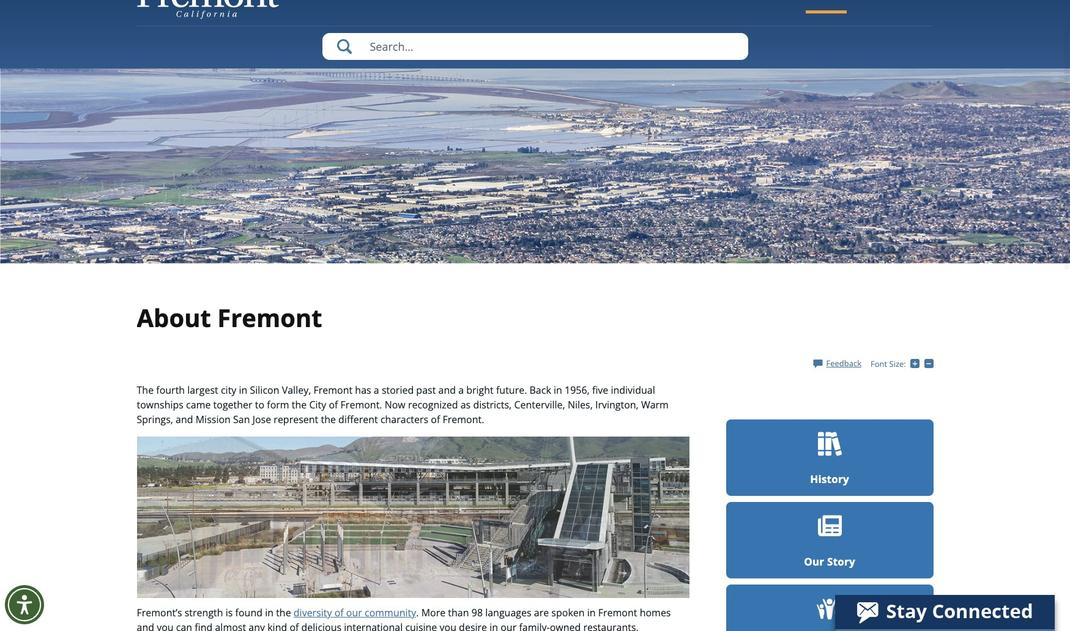 Task type: vqa. For each thing, say whether or not it's contained in the screenshot.
leftmost services
no



Task type: locate. For each thing, give the bounding box(es) containing it.
you down fremont's
[[157, 622, 174, 632]]

desire
[[459, 622, 487, 632]]

and
[[439, 384, 456, 397], [176, 413, 193, 427], [137, 622, 154, 632]]

aerial of fremont image
[[0, 69, 1071, 264]]

feedback
[[827, 358, 862, 369]]

family-
[[519, 622, 550, 632]]

a
[[374, 384, 379, 397], [459, 384, 464, 397]]

1 horizontal spatial our
[[501, 622, 517, 632]]

as
[[461, 398, 471, 412]]

0 horizontal spatial a
[[374, 384, 379, 397]]

strength
[[185, 607, 223, 620]]

our
[[346, 607, 362, 620], [501, 622, 517, 632]]

0 vertical spatial fremont
[[217, 301, 322, 335]]

the
[[292, 398, 307, 412], [321, 413, 336, 427], [276, 607, 291, 620]]

fremont. down has
[[341, 398, 382, 412]]

+
[[920, 358, 925, 369]]

1 horizontal spatial a
[[459, 384, 464, 397]]

different
[[339, 413, 378, 427]]

0 horizontal spatial and
[[137, 622, 154, 632]]

valley,
[[282, 384, 311, 397]]

form
[[267, 398, 289, 412]]

0 horizontal spatial fremont.
[[341, 398, 382, 412]]

columnusercontrol2 main content
[[137, 383, 708, 632]]

feedback link
[[814, 358, 862, 369]]

the fourth largest city in silicon valley, fremont has a storied past and a bright future. back in 1956, five individual townships came together to form the city of fremont. now recognized as districts, centerville, niles, irvington, warm springs, and mission san jose represent the different characters of fremont.
[[137, 384, 669, 427]]

1 vertical spatial and
[[176, 413, 193, 427]]

1 vertical spatial our
[[501, 622, 517, 632]]

our up international at the left of page
[[346, 607, 362, 620]]

and up recognized
[[439, 384, 456, 397]]

font size:
[[871, 359, 907, 370]]

1 vertical spatial fremont
[[314, 384, 353, 397]]

1 vertical spatial the
[[321, 413, 336, 427]]

fremont.
[[341, 398, 382, 412], [443, 413, 485, 427]]

people with arms uplifted image
[[817, 599, 843, 620]]

and down fremont's
[[137, 622, 154, 632]]

2 horizontal spatial and
[[439, 384, 456, 397]]

0 horizontal spatial you
[[157, 622, 174, 632]]

1 you from the left
[[157, 622, 174, 632]]

any
[[249, 622, 265, 632]]

our story
[[805, 555, 856, 569]]

almost
[[215, 622, 246, 632]]

1 vertical spatial fremont.
[[443, 413, 485, 427]]

in
[[239, 384, 248, 397], [554, 384, 563, 397], [265, 607, 274, 620], [588, 607, 596, 620], [490, 622, 498, 632]]

history
[[811, 472, 850, 487]]

newspaper image
[[817, 514, 843, 540]]

1 horizontal spatial you
[[440, 622, 457, 632]]

1 horizontal spatial the
[[292, 398, 307, 412]]

font
[[871, 359, 888, 370]]

is
[[226, 607, 233, 620]]

recognized
[[408, 398, 458, 412]]

.
[[416, 607, 419, 620]]

of
[[329, 398, 338, 412], [431, 413, 440, 427], [335, 607, 344, 620], [290, 622, 299, 632]]

2 horizontal spatial the
[[321, 413, 336, 427]]

now
[[385, 398, 406, 412]]

silicon
[[250, 384, 279, 397]]

a right has
[[374, 384, 379, 397]]

together
[[213, 398, 253, 412]]

back
[[530, 384, 552, 397]]

a up "as"
[[459, 384, 464, 397]]

individual
[[611, 384, 655, 397]]

the down valley,
[[292, 398, 307, 412]]

our down languages
[[501, 622, 517, 632]]

in right spoken
[[588, 607, 596, 620]]

warm springs plaza with bart station in the background image
[[137, 437, 690, 599]]

five
[[593, 384, 609, 397]]

of inside . more than 98 languages are spoken in fremont homes and you can find almost any kind of delicious international cuisine you desire in our family-owned restaurants.
[[290, 622, 299, 632]]

fourth
[[156, 384, 185, 397]]

storied
[[382, 384, 414, 397]]

0 vertical spatial our
[[346, 607, 362, 620]]

fremont. down "as"
[[443, 413, 485, 427]]

2 vertical spatial fremont
[[599, 607, 638, 620]]

0 vertical spatial fremont.
[[341, 398, 382, 412]]

of up delicious at the left bottom
[[335, 607, 344, 620]]

came
[[186, 398, 211, 412]]

2 a from the left
[[459, 384, 464, 397]]

find
[[195, 622, 213, 632]]

the down city in the bottom of the page
[[321, 413, 336, 427]]

languages
[[486, 607, 532, 620]]

diversity
[[294, 607, 332, 620]]

Search text field
[[322, 33, 748, 60]]

and down came
[[176, 413, 193, 427]]

are
[[534, 607, 549, 620]]

font size: link
[[871, 359, 907, 370]]

city
[[309, 398, 326, 412]]

2 vertical spatial and
[[137, 622, 154, 632]]

san
[[233, 413, 250, 427]]

restaurants.
[[584, 622, 639, 632]]

of right kind on the bottom
[[290, 622, 299, 632]]

of down recognized
[[431, 413, 440, 427]]

our story link
[[726, 503, 934, 579]]

fremont
[[217, 301, 322, 335], [314, 384, 353, 397], [599, 607, 638, 620]]

the up kind on the bottom
[[276, 607, 291, 620]]

2 vertical spatial the
[[276, 607, 291, 620]]

you
[[157, 622, 174, 632], [440, 622, 457, 632]]

about
[[137, 301, 211, 335]]

fremont's strength is found in the diversity of our community
[[137, 607, 416, 620]]

0 horizontal spatial our
[[346, 607, 362, 620]]

you down than
[[440, 622, 457, 632]]

about fremont
[[137, 301, 322, 335]]



Task type: describe. For each thing, give the bounding box(es) containing it.
townships
[[137, 398, 184, 412]]

fremont inside . more than 98 languages are spoken in fremont homes and you can find almost any kind of delicious international cuisine you desire in our family-owned restaurants.
[[599, 607, 638, 620]]

fremont's
[[137, 607, 182, 620]]

our
[[805, 555, 825, 569]]

bright
[[467, 384, 494, 397]]

98
[[472, 607, 483, 620]]

fremont inside the fourth largest city in silicon valley, fremont has a storied past and a bright future. back in 1956, five individual townships came together to form the city of fremont. now recognized as districts, centerville, niles, irvington, warm springs, and mission san jose represent the different characters of fremont.
[[314, 384, 353, 397]]

to
[[255, 398, 265, 412]]

future.
[[496, 384, 527, 397]]

homes
[[640, 607, 671, 620]]

has
[[355, 384, 371, 397]]

1956,
[[565, 384, 590, 397]]

2 you from the left
[[440, 622, 457, 632]]

stay connected image
[[836, 596, 1054, 630]]

past
[[417, 384, 436, 397]]

kind
[[268, 622, 287, 632]]

in right city
[[239, 384, 248, 397]]

international
[[344, 622, 403, 632]]

history link
[[726, 420, 934, 496]]

- link
[[925, 358, 937, 369]]

springs,
[[137, 413, 173, 427]]

0 horizontal spatial the
[[276, 607, 291, 620]]

0 vertical spatial the
[[292, 398, 307, 412]]

. more than 98 languages are spoken in fremont homes and you can find almost any kind of delicious international cuisine you desire in our family-owned restaurants.
[[137, 607, 671, 632]]

in up kind on the bottom
[[265, 607, 274, 620]]

in down languages
[[490, 622, 498, 632]]

jose
[[253, 413, 271, 427]]

our inside . more than 98 languages are spoken in fremont homes and you can find almost any kind of delicious international cuisine you desire in our family-owned restaurants.
[[501, 622, 517, 632]]

-
[[934, 358, 937, 369]]

diversity of our community link
[[294, 607, 416, 620]]

books image
[[817, 432, 843, 458]]

more
[[422, 607, 446, 620]]

can
[[176, 622, 192, 632]]

story
[[828, 555, 856, 569]]

size:
[[890, 359, 907, 370]]

niles train depot building and green trees image
[[137, 437, 690, 599]]

warm
[[642, 398, 669, 412]]

found
[[235, 607, 263, 620]]

than
[[448, 607, 469, 620]]

1 horizontal spatial fremont.
[[443, 413, 485, 427]]

largest
[[188, 384, 218, 397]]

centerville,
[[515, 398, 566, 412]]

0 vertical spatial and
[[439, 384, 456, 397]]

represent
[[274, 413, 319, 427]]

districts,
[[473, 398, 512, 412]]

cuisine
[[406, 622, 437, 632]]

spoken
[[552, 607, 585, 620]]

community
[[365, 607, 416, 620]]

of right city in the bottom of the page
[[329, 398, 338, 412]]

delicious
[[302, 622, 342, 632]]

characters
[[381, 413, 429, 427]]

irvington,
[[596, 398, 639, 412]]

city
[[221, 384, 237, 397]]

mission
[[196, 413, 231, 427]]

1 horizontal spatial and
[[176, 413, 193, 427]]

1 a from the left
[[374, 384, 379, 397]]

in right the back
[[554, 384, 563, 397]]

+ link
[[911, 358, 925, 369]]

the
[[137, 384, 154, 397]]

and inside . more than 98 languages are spoken in fremont homes and you can find almost any kind of delicious international cuisine you desire in our family-owned restaurants.
[[137, 622, 154, 632]]

owned
[[550, 622, 581, 632]]

niles,
[[568, 398, 593, 412]]



